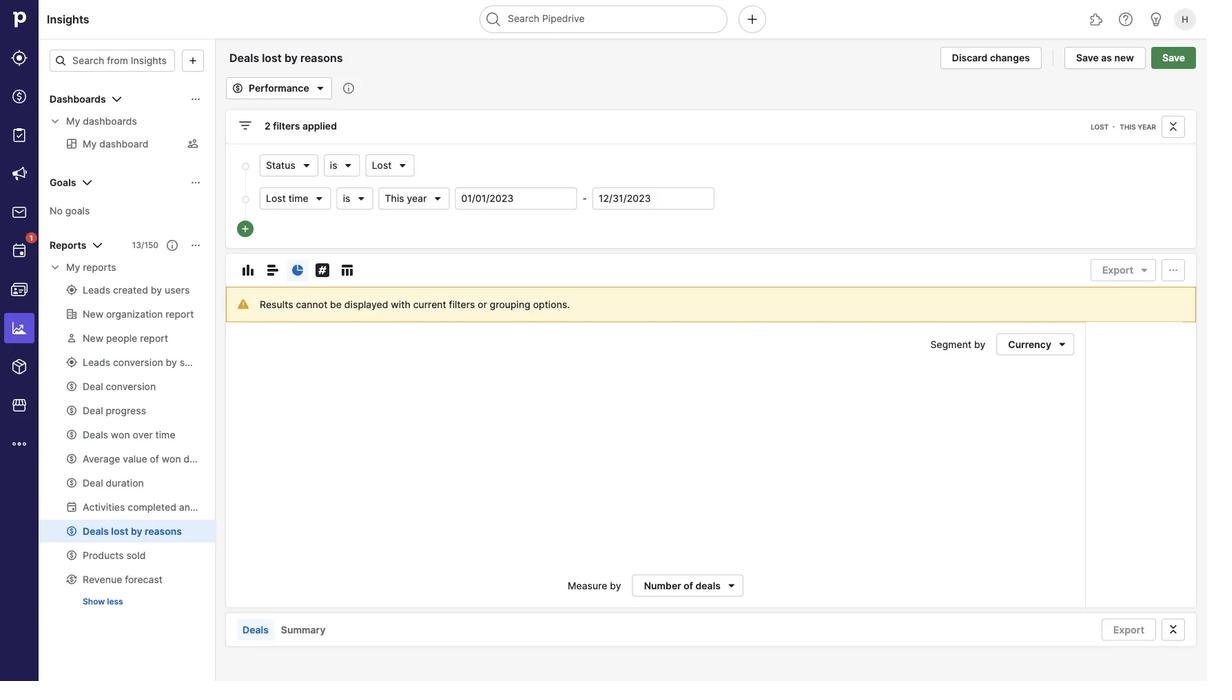 Task type: locate. For each thing, give the bounding box(es) containing it.
-
[[583, 193, 587, 204]]

0 vertical spatial this
[[1121, 123, 1137, 131]]

reports right color secondary image
[[83, 262, 116, 273]]

export
[[1103, 264, 1134, 276], [1114, 624, 1145, 636]]

0 vertical spatial lost
[[1091, 123, 1110, 131]]

2 save from the left
[[1163, 52, 1186, 64]]

0 horizontal spatial is
[[330, 160, 338, 171]]

save for save as new
[[1077, 52, 1100, 64]]

Search Pipedrive field
[[480, 6, 728, 33]]

1 vertical spatial is
[[343, 193, 351, 204]]

1 vertical spatial goals
[[65, 205, 90, 216]]

segment
[[931, 339, 972, 350]]

1 vertical spatial is field
[[337, 188, 373, 210]]

1 horizontal spatial lost
[[372, 160, 392, 171]]

0 vertical spatial dashboards
[[50, 93, 106, 105]]

by right measure
[[610, 580, 622, 592]]

lost time button
[[260, 188, 331, 210]]

is field
[[324, 154, 360, 176], [337, 188, 373, 210]]

color primary inverted image
[[240, 223, 251, 234]]

is button down 'lost' popup button
[[337, 188, 373, 210]]

dashboards inside button
[[50, 93, 106, 105]]

1 horizontal spatial by
[[975, 339, 986, 350]]

color undefined image
[[11, 243, 28, 259]]

0 horizontal spatial this year
[[385, 193, 427, 204]]

is button
[[324, 154, 360, 176], [337, 188, 373, 210]]

my
[[66, 115, 80, 127], [66, 262, 80, 273]]

2 filters applied
[[265, 120, 337, 132]]

summary
[[281, 624, 326, 636]]

0 vertical spatial export button
[[1091, 259, 1157, 281]]

filters left or on the top
[[449, 299, 475, 310]]

1 vertical spatial is button
[[337, 188, 373, 210]]

filters right '2'
[[273, 120, 300, 132]]

1 vertical spatial lost
[[372, 160, 392, 171]]

0 horizontal spatial by
[[610, 580, 622, 592]]

2 vertical spatial lost
[[266, 193, 286, 204]]

year
[[1138, 123, 1157, 131], [407, 193, 427, 204]]

export for the bottom export button
[[1114, 624, 1145, 636]]

color primary image inside currency button
[[1055, 339, 1071, 350]]

1 horizontal spatial filters
[[449, 299, 475, 310]]

reports up color secondary image
[[50, 240, 86, 251]]

by for measure by
[[610, 580, 622, 592]]

no
[[50, 205, 63, 216]]

0 horizontal spatial lost
[[266, 193, 286, 204]]

summary button
[[276, 619, 331, 641]]

1 horizontal spatial year
[[1138, 123, 1157, 131]]

export button
[[1091, 259, 1157, 281], [1102, 619, 1157, 641]]

this year inside popup button
[[385, 193, 427, 204]]

lost inside 'lost' popup button
[[372, 160, 392, 171]]

mm/dd/yyyy text field right - in the top left of the page
[[593, 188, 715, 210]]

1 menu
[[0, 0, 39, 681]]

color primary image inside is popup button
[[356, 193, 367, 204]]

goals inside button
[[50, 177, 76, 189]]

0 vertical spatial goals
[[50, 177, 76, 189]]

1 mm/dd/yyyy text field from the left
[[455, 188, 577, 210]]

save down h button in the top right of the page
[[1163, 52, 1186, 64]]

lost button
[[366, 154, 415, 176]]

save left as
[[1077, 52, 1100, 64]]

1 vertical spatial this year
[[385, 193, 427, 204]]

filters
[[273, 120, 300, 132], [449, 299, 475, 310]]

reports
[[50, 240, 86, 251], [83, 262, 116, 273]]

is field down applied
[[324, 154, 360, 176]]

is for lost time
[[343, 193, 351, 204]]

1 horizontal spatial this
[[1121, 123, 1137, 131]]

save
[[1077, 52, 1100, 64], [1163, 52, 1186, 64]]

quick help image
[[1118, 11, 1135, 28]]

1 vertical spatial this
[[385, 193, 405, 204]]

2
[[265, 120, 271, 132]]

1 save from the left
[[1077, 52, 1100, 64]]

Lost field
[[366, 154, 415, 176]]

Deals lost by reasons field
[[226, 49, 368, 67]]

my right color secondary image
[[66, 262, 80, 273]]

goals button
[[39, 172, 215, 194]]

lost
[[1091, 123, 1110, 131], [372, 160, 392, 171], [266, 193, 286, 204]]

1 my from the top
[[66, 115, 80, 127]]

save for save
[[1163, 52, 1186, 64]]

1 horizontal spatial is
[[343, 193, 351, 204]]

1 link
[[4, 232, 37, 266]]

0 vertical spatial is
[[330, 160, 338, 171]]

status
[[266, 160, 296, 171]]

be
[[330, 299, 342, 310]]

is down applied
[[330, 160, 338, 171]]

dashboards
[[50, 93, 106, 105], [83, 115, 137, 127]]

mm/dd/yyyy text field left - in the top left of the page
[[455, 188, 577, 210]]

quick add image
[[745, 11, 761, 28]]

menu item
[[0, 309, 39, 347]]

goals right no at the top
[[65, 205, 90, 216]]

by right 'segment'
[[975, 339, 986, 350]]

my right color secondary icon
[[66, 115, 80, 127]]

1 vertical spatial dashboards
[[83, 115, 137, 127]]

no goals
[[50, 205, 90, 216]]

0 vertical spatial is button
[[324, 154, 360, 176]]

by
[[975, 339, 986, 350], [610, 580, 622, 592]]

results cannot be displayed with current filters or grouping options.
[[260, 299, 570, 310]]

this year
[[1121, 123, 1157, 131], [385, 193, 427, 204]]

new
[[1115, 52, 1135, 64]]

this
[[1121, 123, 1137, 131], [385, 193, 405, 204]]

number of deals button
[[633, 575, 744, 597]]

1
[[30, 234, 33, 242]]

0 horizontal spatial mm/dd/yyyy text field
[[455, 188, 577, 210]]

1 vertical spatial by
[[610, 580, 622, 592]]

color primary image inside goals button
[[79, 174, 95, 191]]

goals up no at the top
[[50, 177, 76, 189]]

deals button
[[237, 619, 274, 641]]

dashboards button
[[39, 88, 215, 110]]

color primary image
[[55, 55, 66, 66], [109, 91, 125, 108], [237, 117, 254, 134], [190, 177, 201, 188], [356, 193, 367, 204], [89, 237, 106, 254], [190, 240, 201, 251], [290, 262, 306, 279], [314, 262, 331, 279], [339, 262, 356, 279], [1137, 265, 1153, 276], [724, 580, 740, 591]]

is field down 'lost' popup button
[[337, 188, 373, 210]]

0 horizontal spatial save
[[1077, 52, 1100, 64]]

is for status
[[330, 160, 338, 171]]

MM/DD/YYYY text field
[[455, 188, 577, 210], [593, 188, 715, 210]]

deals
[[696, 580, 721, 592]]

0 vertical spatial is field
[[324, 154, 360, 176]]

0 horizontal spatial year
[[407, 193, 427, 204]]

color secondary image
[[50, 116, 61, 127]]

2 horizontal spatial lost
[[1091, 123, 1110, 131]]

info image
[[343, 83, 354, 94]]

0 vertical spatial by
[[975, 339, 986, 350]]

color primary image inside lost time popup button
[[314, 193, 325, 204]]

lost inside lost time popup button
[[266, 193, 286, 204]]

save as new
[[1077, 52, 1135, 64]]

performance button
[[226, 77, 332, 99]]

grouping
[[490, 299, 531, 310]]

as
[[1102, 52, 1113, 64]]

1 vertical spatial export
[[1114, 624, 1145, 636]]

color primary image
[[185, 55, 201, 66], [312, 80, 329, 97], [230, 83, 246, 94], [190, 94, 201, 105], [1166, 121, 1182, 132], [301, 160, 312, 171], [343, 160, 354, 171], [397, 160, 408, 171], [79, 174, 95, 191], [314, 193, 325, 204], [433, 193, 444, 204], [167, 240, 178, 251], [240, 262, 256, 279], [265, 262, 281, 279], [1166, 265, 1182, 276], [1055, 339, 1071, 350], [1166, 624, 1182, 635]]

show less
[[83, 597, 123, 607]]

segment by
[[931, 339, 986, 350]]

projects image
[[11, 127, 28, 143]]

dashboards up color secondary icon
[[50, 93, 106, 105]]

save button
[[1152, 47, 1197, 69]]

0 vertical spatial my
[[66, 115, 80, 127]]

is
[[330, 160, 338, 171], [343, 193, 351, 204]]

is right time
[[343, 193, 351, 204]]

Status field
[[260, 154, 318, 176]]

1 horizontal spatial this year
[[1121, 123, 1157, 131]]

is button for this year
[[337, 188, 373, 210]]

0 vertical spatial export
[[1103, 264, 1134, 276]]

is button down applied
[[324, 154, 360, 176]]

color secondary image
[[50, 262, 61, 273]]

cannot
[[296, 299, 328, 310]]

1 horizontal spatial save
[[1163, 52, 1186, 64]]

my reports
[[66, 262, 116, 273]]

goals
[[50, 177, 76, 189], [65, 205, 90, 216]]

0 vertical spatial this year
[[1121, 123, 1157, 131]]

is field for lost
[[324, 154, 360, 176]]

2 my from the top
[[66, 262, 80, 273]]

0 horizontal spatial this
[[385, 193, 405, 204]]

1 horizontal spatial mm/dd/yyyy text field
[[593, 188, 715, 210]]

h
[[1183, 14, 1189, 24]]

0 horizontal spatial filters
[[273, 120, 300, 132]]

discard
[[953, 52, 988, 64]]

show less button
[[77, 594, 129, 610]]

1 vertical spatial year
[[407, 193, 427, 204]]

dashboards down dashboards button
[[83, 115, 137, 127]]

1 vertical spatial my
[[66, 262, 80, 273]]



Task type: vqa. For each thing, say whether or not it's contained in the screenshot.
Owner
no



Task type: describe. For each thing, give the bounding box(es) containing it.
less
[[107, 597, 123, 607]]

This year field
[[379, 188, 450, 210]]

number
[[644, 580, 682, 592]]

sales assistant image
[[1149, 11, 1165, 28]]

discard changes
[[953, 52, 1031, 64]]

displayed
[[345, 299, 389, 310]]

save as new button
[[1065, 47, 1147, 69]]

Search from Insights text field
[[50, 50, 175, 72]]

contacts image
[[11, 281, 28, 298]]

0 vertical spatial reports
[[50, 240, 86, 251]]

2 mm/dd/yyyy text field from the left
[[593, 188, 715, 210]]

h button
[[1172, 6, 1200, 33]]

currency
[[1009, 339, 1052, 350]]

options.
[[533, 299, 570, 310]]

is button for lost
[[324, 154, 360, 176]]

color primary image inside dashboards button
[[190, 94, 201, 105]]

currency button
[[997, 333, 1075, 355]]

deals image
[[11, 88, 28, 105]]

is field for this year
[[337, 188, 373, 210]]

lost time
[[266, 193, 309, 204]]

color primary image inside goals button
[[190, 177, 201, 188]]

leads image
[[11, 50, 28, 66]]

color primary image inside number of deals 'button'
[[724, 580, 740, 591]]

my dashboards
[[66, 115, 137, 127]]

deals
[[243, 624, 269, 636]]

insights
[[47, 12, 89, 26]]

with
[[391, 299, 411, 310]]

color primary image inside 'lost' popup button
[[397, 160, 408, 171]]

color primary image inside this year popup button
[[433, 193, 444, 204]]

show
[[83, 597, 105, 607]]

color primary image inside export button
[[1137, 265, 1153, 276]]

more image
[[11, 436, 28, 452]]

13/150
[[132, 240, 159, 250]]

color primary image inside dashboards button
[[109, 91, 125, 108]]

1 vertical spatial reports
[[83, 262, 116, 273]]

status button
[[260, 154, 318, 176]]

measure
[[568, 580, 608, 592]]

year inside popup button
[[407, 193, 427, 204]]

1 vertical spatial export button
[[1102, 619, 1157, 641]]

applied
[[303, 120, 337, 132]]

campaigns image
[[11, 165, 28, 182]]

color warning image
[[238, 299, 249, 310]]

0 vertical spatial year
[[1138, 123, 1157, 131]]

home image
[[9, 9, 30, 30]]

export for export button to the top
[[1103, 264, 1134, 276]]

sales inbox image
[[11, 204, 28, 221]]

time
[[289, 193, 309, 204]]

number of deals
[[644, 580, 721, 592]]

this inside this year popup button
[[385, 193, 405, 204]]

measure by
[[568, 580, 622, 592]]

by for segment by
[[975, 339, 986, 350]]

results
[[260, 299, 293, 310]]

or
[[478, 299, 487, 310]]

current
[[413, 299, 447, 310]]

products image
[[11, 359, 28, 375]]

insights image
[[11, 320, 28, 336]]

changes
[[991, 52, 1031, 64]]

performance
[[249, 82, 309, 94]]

my for my dashboards
[[66, 115, 80, 127]]

color primary image inside status popup button
[[301, 160, 312, 171]]

this year button
[[379, 188, 450, 210]]

of
[[684, 580, 694, 592]]

marketplace image
[[11, 397, 28, 414]]

discard changes button
[[941, 47, 1042, 69]]

1 vertical spatial filters
[[449, 299, 475, 310]]

0 vertical spatial filters
[[273, 120, 300, 132]]

my for my reports
[[66, 262, 80, 273]]

Lost time field
[[260, 188, 331, 210]]



